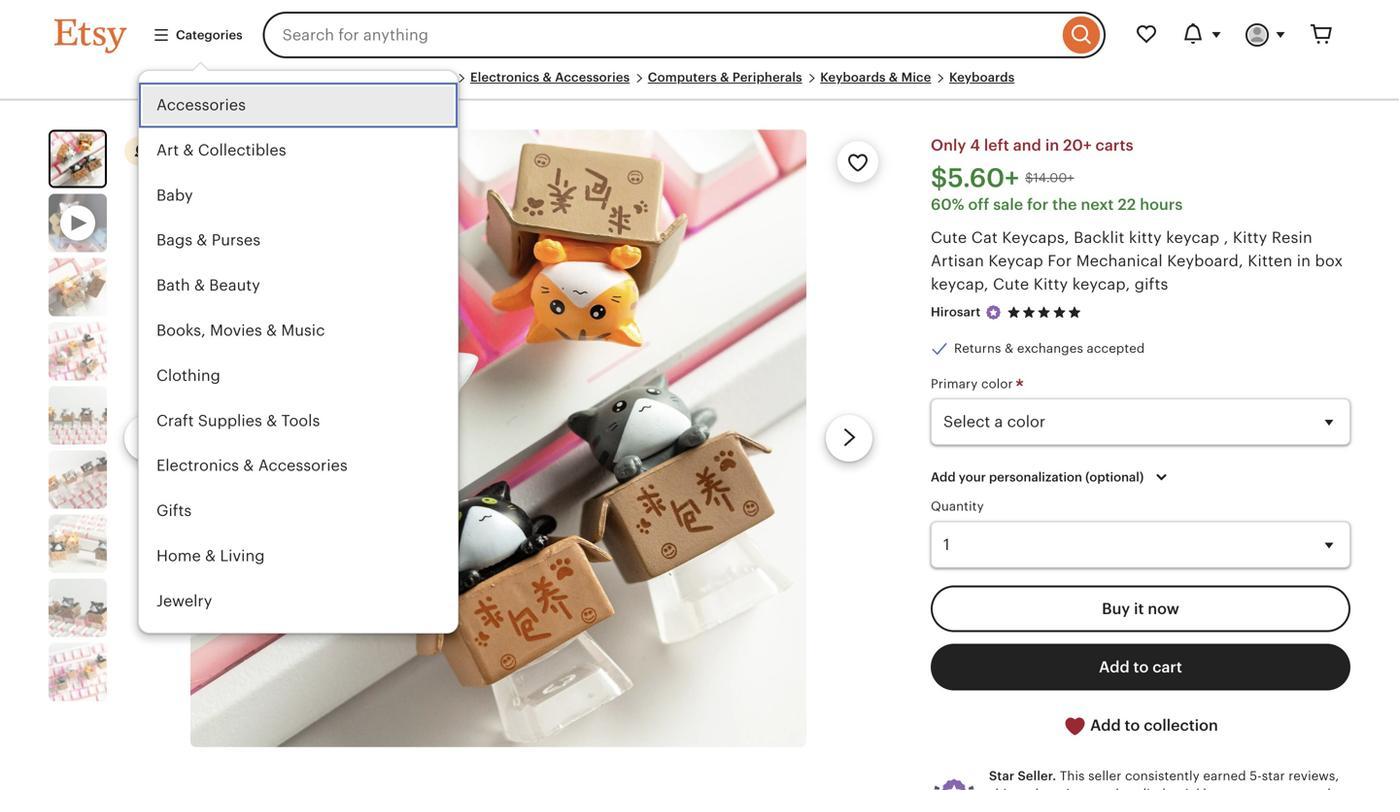 Task type: locate. For each thing, give the bounding box(es) containing it.
$5.60+
[[931, 163, 1019, 193]]

0 vertical spatial to
[[1134, 658, 1149, 676]]

accepted
[[1087, 341, 1145, 356]]

cute cat keycaps, backlit kitty keycap , kitty resin artisan keycap for mechanical keyboard, kitten in box keycap, cute kitty keycap, gifts
[[931, 229, 1343, 293]]

accessories inside electronics & accessories link
[[258, 457, 348, 474]]

menu
[[138, 70, 459, 669]]

computers & peripherals link
[[648, 70, 802, 85]]

0 horizontal spatial accessories
[[156, 96, 246, 114]]

1 horizontal spatial cute cat keycaps backlit kitty keycap kitty resin artisan image 1 image
[[190, 130, 807, 747]]

bestseller button
[[124, 136, 221, 167]]

this
[[1060, 769, 1085, 783]]

1 vertical spatial add
[[1099, 658, 1130, 676]]

accessories down search for anything text field
[[555, 70, 630, 85]]

only
[[931, 137, 966, 154]]

& for art & collectibles link
[[183, 141, 194, 159]]

resin
[[1272, 229, 1313, 247]]

keyboard,
[[1167, 252, 1244, 270]]

keyboards & mice link
[[820, 70, 931, 85]]

electronics & accessories inside menu bar
[[470, 70, 630, 85]]

20+
[[1063, 137, 1092, 154]]

electronics right the homepage
[[470, 70, 540, 85]]

keyboards
[[820, 70, 886, 85], [949, 70, 1015, 85]]

& for home & living link
[[205, 547, 216, 565]]

1 keycap, from the left
[[931, 276, 989, 293]]

to inside this seller consistently earned 5-star reviews, shipped on time, and replied quickly to any messages the
[[1217, 786, 1230, 790]]

1 keyboards from the left
[[820, 70, 886, 85]]

0 horizontal spatial and
[[1013, 137, 1042, 154]]

cute cat keycaps backlit kitty keycap kitty resin artisan image 3 image
[[49, 322, 107, 381]]

supplies right craft
[[198, 412, 262, 429]]

cute cat keycaps backlit kitty keycap kitty resin artisan image 5 image
[[49, 450, 107, 509]]

categories button
[[138, 17, 257, 53]]

0 vertical spatial and
[[1013, 137, 1042, 154]]

accessories for the topmost electronics & accessories link
[[555, 70, 630, 85]]

gifts link
[[139, 488, 458, 534]]

0 vertical spatial add
[[931, 470, 956, 484]]

add for add to collection
[[1090, 716, 1121, 734]]

kitty right ,
[[1233, 229, 1268, 247]]

keyboards for keyboards link
[[949, 70, 1015, 85]]

craft supplies & tools link
[[139, 398, 458, 443]]

electronics inside menu
[[156, 457, 239, 474]]

accessories up bestseller at top left
[[156, 96, 246, 114]]

electronics & accessories inside menu
[[156, 457, 348, 474]]

0 vertical spatial cute
[[931, 229, 967, 247]]

accessories down craft supplies & tools link
[[258, 457, 348, 474]]

homepage
[[385, 70, 452, 85]]

0 horizontal spatial in
[[1045, 137, 1059, 154]]

1 horizontal spatial kitty
[[1233, 229, 1268, 247]]

to left cart at the right bottom
[[1134, 658, 1149, 676]]

0 horizontal spatial electronics & accessories
[[156, 457, 348, 474]]

1 vertical spatial electronics
[[156, 457, 239, 474]]

exchanges
[[1017, 341, 1083, 356]]

,
[[1224, 229, 1229, 247]]

1 horizontal spatial cute
[[993, 276, 1029, 293]]

1 vertical spatial supplies
[[260, 637, 325, 655]]

2 keyboards from the left
[[949, 70, 1015, 85]]

menu inside banner
[[138, 70, 459, 669]]

supplies
[[198, 412, 262, 429], [260, 637, 325, 655]]

1 horizontal spatial and
[[1096, 786, 1119, 790]]

banner
[[19, 0, 1380, 669]]

accessories inside accessories link
[[156, 96, 246, 114]]

1 horizontal spatial in
[[1297, 252, 1311, 270]]

cute down keycap
[[993, 276, 1029, 293]]

kitty
[[1233, 229, 1268, 247], [1034, 276, 1068, 293]]

accessories
[[555, 70, 630, 85], [156, 96, 246, 114], [258, 457, 348, 474]]

reviews,
[[1289, 769, 1339, 783]]

1 vertical spatial in
[[1297, 252, 1311, 270]]

and
[[1013, 137, 1042, 154], [1096, 786, 1119, 790]]

clothing
[[156, 367, 220, 384]]

0 horizontal spatial cute
[[931, 229, 967, 247]]

bags & purses link
[[139, 218, 458, 263]]

electronics & accessories link
[[470, 70, 630, 85], [139, 443, 458, 488]]

add for add your personalization (optional)
[[931, 470, 956, 484]]

2 vertical spatial add
[[1090, 716, 1121, 734]]

keyboards right mice
[[949, 70, 1015, 85]]

0 vertical spatial electronics & accessories
[[470, 70, 630, 85]]

1 vertical spatial electronics & accessories link
[[139, 443, 458, 488]]

2 vertical spatial to
[[1217, 786, 1230, 790]]

1 horizontal spatial electronics
[[470, 70, 540, 85]]

1 vertical spatial electronics & accessories
[[156, 457, 348, 474]]

hirosart link
[[931, 305, 981, 319]]

1 horizontal spatial keycap,
[[1073, 276, 1130, 293]]

to for collection
[[1125, 716, 1140, 734]]

to
[[1134, 658, 1149, 676], [1125, 716, 1140, 734], [1217, 786, 1230, 790]]

purses
[[212, 232, 261, 249]]

electronics down craft
[[156, 457, 239, 474]]

add left your
[[931, 470, 956, 484]]

add your personalization (optional) button
[[916, 457, 1188, 498]]

clothing link
[[139, 353, 458, 398]]

bath & beauty
[[156, 277, 260, 294]]

electronics
[[470, 70, 540, 85], [156, 457, 239, 474]]

to left collection
[[1125, 716, 1140, 734]]

0 vertical spatial accessories
[[555, 70, 630, 85]]

add left cart at the right bottom
[[1099, 658, 1130, 676]]

this seller consistently earned 5-star reviews, shipped on time, and replied quickly to any messages the
[[989, 769, 1350, 790]]

primary
[[931, 376, 978, 391]]

add
[[931, 470, 956, 484], [1099, 658, 1130, 676], [1090, 716, 1121, 734]]

& for keyboards & mice link
[[889, 70, 898, 85]]

paper & party supplies
[[156, 637, 325, 655]]

1 horizontal spatial keyboards
[[949, 70, 1015, 85]]

books, movies & music link
[[139, 308, 458, 353]]

0 horizontal spatial kitty
[[1034, 276, 1068, 293]]

add up seller
[[1090, 716, 1121, 734]]

banner containing accessories
[[19, 0, 1380, 669]]

accessories for leftmost electronics & accessories link
[[258, 457, 348, 474]]

time,
[[1062, 786, 1093, 790]]

1 vertical spatial and
[[1096, 786, 1119, 790]]

to down earned
[[1217, 786, 1230, 790]]

in left 20+
[[1045, 137, 1059, 154]]

cute cat keycaps backlit kitty keycap kitty resin artisan image 1 image
[[190, 130, 807, 747], [51, 132, 105, 186]]

for
[[1027, 196, 1049, 213]]

keycap,
[[931, 276, 989, 293], [1073, 276, 1130, 293]]

None search field
[[263, 12, 1106, 58]]

5-
[[1250, 769, 1262, 783]]

hours
[[1140, 196, 1183, 213]]

cute cat keycaps backlit kitty keycap kitty resin artisan image 6 image
[[49, 515, 107, 573]]

consistently
[[1125, 769, 1200, 783]]

0 horizontal spatial electronics
[[156, 457, 239, 474]]

gifts
[[1135, 276, 1169, 293]]

60%
[[931, 196, 965, 213]]

0 horizontal spatial keycap,
[[931, 276, 989, 293]]

2 horizontal spatial accessories
[[555, 70, 630, 85]]

cute up artisan on the top of the page
[[931, 229, 967, 247]]

buy
[[1102, 600, 1130, 617]]

cat
[[972, 229, 998, 247]]

mechanical
[[1076, 252, 1163, 270]]

0 horizontal spatial cute cat keycaps backlit kitty keycap kitty resin artisan image 1 image
[[51, 132, 105, 186]]

0 horizontal spatial keyboards
[[820, 70, 886, 85]]

electronics & accessories
[[470, 70, 630, 85], [156, 457, 348, 474]]

1 vertical spatial accessories
[[156, 96, 246, 114]]

keycap
[[1166, 229, 1220, 247]]

0 vertical spatial in
[[1045, 137, 1059, 154]]

in left box
[[1297, 252, 1311, 270]]

menu containing accessories
[[138, 70, 459, 669]]

electronics for the topmost electronics & accessories link
[[470, 70, 540, 85]]

cute
[[931, 229, 967, 247], [993, 276, 1029, 293]]

1 horizontal spatial electronics & accessories
[[470, 70, 630, 85]]

living
[[220, 547, 265, 565]]

shipped
[[989, 786, 1039, 790]]

keycaps,
[[1002, 229, 1070, 247]]

supplies down jewelry link
[[260, 637, 325, 655]]

now
[[1148, 600, 1180, 617]]

electronics & accessories for the topmost electronics & accessories link
[[470, 70, 630, 85]]

2 keycap, from the left
[[1073, 276, 1130, 293]]

and right left
[[1013, 137, 1042, 154]]

the
[[1053, 196, 1077, 213]]

& for computers & peripherals link on the top of page
[[720, 70, 729, 85]]

add for add to cart
[[1099, 658, 1130, 676]]

add inside dropdown button
[[931, 470, 956, 484]]

1 horizontal spatial accessories
[[258, 457, 348, 474]]

keycap, down mechanical
[[1073, 276, 1130, 293]]

kitty down for at the top right of the page
[[1034, 276, 1068, 293]]

jewelry
[[156, 592, 212, 610]]

0 vertical spatial electronics
[[470, 70, 540, 85]]

in
[[1045, 137, 1059, 154], [1297, 252, 1311, 270]]

keyboards left mice
[[820, 70, 886, 85]]

menu bar
[[54, 70, 1345, 101]]

keycap, down artisan on the top of the page
[[931, 276, 989, 293]]

1 vertical spatial to
[[1125, 716, 1140, 734]]

1 horizontal spatial electronics & accessories link
[[470, 70, 630, 85]]

2 vertical spatial accessories
[[258, 457, 348, 474]]

& for the bath & beauty link
[[194, 277, 205, 294]]

and down seller
[[1096, 786, 1119, 790]]



Task type: vqa. For each thing, say whether or not it's contained in the screenshot.
bottommost ADD
yes



Task type: describe. For each thing, give the bounding box(es) containing it.
home & living
[[156, 547, 265, 565]]

$5.60+ $14.00+
[[931, 163, 1074, 193]]

your
[[959, 470, 986, 484]]

and inside this seller consistently earned 5-star reviews, shipped on time, and replied quickly to any messages the
[[1096, 786, 1119, 790]]

craft
[[156, 412, 194, 429]]

0 vertical spatial supplies
[[198, 412, 262, 429]]

cute cat keycaps backlit kitty keycap kitty resin artisan image 8 image
[[49, 643, 107, 701]]

peripherals
[[733, 70, 802, 85]]

60% off sale for the next 22 hours
[[931, 196, 1183, 213]]

box
[[1315, 252, 1343, 270]]

add to collection
[[1087, 716, 1218, 734]]

paper
[[156, 637, 199, 655]]

next
[[1081, 196, 1114, 213]]

bath
[[156, 277, 190, 294]]

collection
[[1144, 716, 1218, 734]]

baby link
[[139, 173, 458, 218]]

computers & peripherals
[[648, 70, 802, 85]]

collectibles
[[198, 141, 286, 159]]

artisan
[[931, 252, 984, 270]]

computers
[[648, 70, 717, 85]]

electronics & accessories for leftmost electronics & accessories link
[[156, 457, 348, 474]]

0 horizontal spatial electronics & accessories link
[[139, 443, 458, 488]]

0 vertical spatial kitty
[[1233, 229, 1268, 247]]

4
[[970, 137, 980, 154]]

quantity
[[931, 499, 984, 514]]

seller
[[1089, 769, 1122, 783]]

in inside cute cat keycaps, backlit kitty keycap , kitty resin artisan keycap for mechanical keyboard, kitten in box keycap, cute kitty keycap, gifts
[[1297, 252, 1311, 270]]

1 vertical spatial cute
[[993, 276, 1029, 293]]

buy it now
[[1102, 600, 1180, 617]]

left
[[984, 137, 1009, 154]]

color
[[981, 376, 1013, 391]]

bath & beauty link
[[139, 263, 458, 308]]

to for cart
[[1134, 658, 1149, 676]]

star_seller image
[[985, 304, 1002, 321]]

backlit
[[1074, 229, 1125, 247]]

bags
[[156, 232, 192, 249]]

it
[[1134, 600, 1144, 617]]

off
[[968, 196, 990, 213]]

gifts
[[156, 502, 192, 520]]

add your personalization (optional)
[[931, 470, 1144, 484]]

primary color
[[931, 376, 1017, 391]]

1 vertical spatial kitty
[[1034, 276, 1068, 293]]

& for the topmost electronics & accessories link
[[543, 70, 552, 85]]

baby
[[156, 186, 193, 204]]

art & collectibles
[[156, 141, 286, 159]]

& for leftmost electronics & accessories link
[[243, 457, 254, 474]]

0 vertical spatial electronics & accessories link
[[470, 70, 630, 85]]

quickly
[[1169, 786, 1214, 790]]

star seller.
[[989, 769, 1057, 783]]

kitten
[[1248, 252, 1293, 270]]

bestseller
[[154, 143, 214, 157]]

& for paper & party supplies link
[[203, 637, 214, 655]]

keyboards for keyboards & mice
[[820, 70, 886, 85]]

none search field inside banner
[[263, 12, 1106, 58]]

cute cat keycaps backlit kitty keycap kitty resin artisan image 7 image
[[49, 579, 107, 637]]

buy it now button
[[931, 585, 1351, 632]]

cute cat keycaps backlit kitty keycap kitty resin artisan image 4 image
[[49, 386, 107, 445]]

seller.
[[1018, 769, 1057, 783]]

beauty
[[209, 277, 260, 294]]

accessories link
[[139, 83, 458, 128]]

22
[[1118, 196, 1136, 213]]

art & collectibles link
[[139, 128, 458, 173]]

music
[[281, 322, 325, 339]]

jewelry link
[[139, 579, 458, 624]]

keyboards & mice
[[820, 70, 931, 85]]

cute cat keycaps backlit kitty keycap kitty resin artisan image 2 image
[[49, 258, 107, 316]]

keyboards link
[[949, 70, 1015, 85]]

books, movies & music
[[156, 322, 325, 339]]

for
[[1048, 252, 1072, 270]]

star
[[989, 769, 1015, 783]]

on
[[1042, 786, 1058, 790]]

electronics for leftmost electronics & accessories link
[[156, 457, 239, 474]]

(optional)
[[1086, 470, 1144, 484]]

hirosart
[[931, 305, 981, 319]]

earned
[[1203, 769, 1246, 783]]

Search for anything text field
[[263, 12, 1058, 58]]

messages
[[1258, 786, 1320, 790]]

keycap
[[989, 252, 1044, 270]]

personalization
[[989, 470, 1083, 484]]

books,
[[156, 322, 206, 339]]

only 4 left and in 20+ carts
[[931, 137, 1134, 154]]

categories
[[176, 28, 243, 42]]

mice
[[901, 70, 931, 85]]

party
[[218, 637, 256, 655]]

paper & party supplies link
[[139, 624, 458, 669]]

kitty
[[1129, 229, 1162, 247]]

art
[[156, 141, 179, 159]]

homepage link
[[385, 70, 452, 85]]

bags & purses
[[156, 232, 261, 249]]

add to collection button
[[931, 702, 1351, 750]]

add to cart button
[[931, 644, 1351, 690]]

menu bar containing homepage
[[54, 70, 1345, 101]]

& for the bags & purses link at the left top of page
[[197, 232, 207, 249]]

any
[[1233, 786, 1255, 790]]

tools
[[281, 412, 320, 429]]



